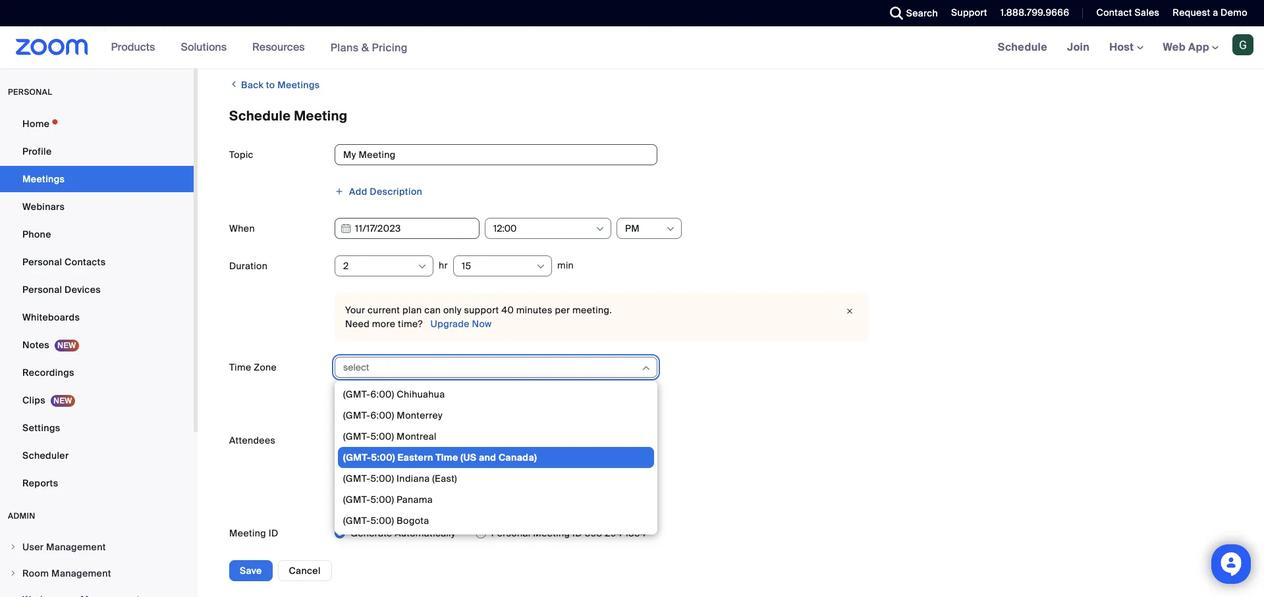 Task type: vqa. For each thing, say whether or not it's contained in the screenshot.
ENABLE
yes



Task type: describe. For each thing, give the bounding box(es) containing it.
notes link
[[0, 332, 194, 358]]

devices
[[65, 284, 101, 296]]

join
[[1068, 40, 1090, 54]]

3 ai from the left
[[443, 22, 452, 34]]

resources
[[252, 40, 305, 54]]

bogota
[[397, 515, 429, 527]]

hr
[[439, 259, 448, 271]]

2 zoom from the left
[[293, 22, 319, 34]]

1 id from the left
[[269, 528, 279, 540]]

notes
[[22, 339, 49, 351]]

0 horizontal spatial chat
[[394, 494, 415, 506]]

2 ai from the left
[[183, 22, 192, 34]]

need
[[345, 318, 370, 330]]

indiana
[[397, 473, 430, 485]]

(gmt-5:00) panama
[[343, 494, 433, 506]]

&
[[362, 41, 369, 54]]

1.888.799.9666
[[1001, 7, 1070, 18]]

eastern
[[398, 452, 433, 464]]

(gmt-5:00) indiana (east)
[[343, 473, 457, 485]]

web app button
[[1163, 40, 1219, 54]]

recurring meeting
[[351, 399, 434, 411]]

recordings link
[[0, 360, 194, 386]]

meet
[[16, 22, 39, 34]]

chihuahua
[[397, 389, 445, 401]]

minutes
[[516, 304, 553, 316]]

montreal
[[397, 431, 437, 443]]

(gmt-5:00) bogota
[[343, 515, 429, 527]]

personal meeting id 595 294 1354
[[491, 528, 646, 540]]

back to meetings link
[[229, 74, 320, 96]]

management for room management
[[51, 568, 111, 580]]

(gmt- for (gmt-5:00) indiana (east)
[[343, 473, 371, 485]]

to up resources
[[282, 22, 291, 34]]

get
[[380, 22, 395, 34]]

595
[[585, 528, 603, 540]]

topic
[[229, 149, 254, 161]]

personal contacts
[[22, 256, 106, 268]]

zone
[[254, 362, 277, 374]]

2 horizontal spatial upgrade
[[606, 22, 646, 34]]

assistant!
[[194, 22, 238, 34]]

search button
[[880, 0, 942, 26]]

meetings inside personal menu menu
[[22, 173, 65, 185]]

add
[[349, 186, 367, 198]]

meeting id option group
[[335, 523, 1233, 544]]

meeting. inside enable continuous meeting chat added attendees will have access to the meeting group chat before and after the meeting.
[[510, 494, 549, 506]]

request a demo
[[1173, 7, 1248, 18]]

phone link
[[0, 221, 194, 248]]

save
[[240, 565, 262, 577]]

host
[[1110, 40, 1137, 54]]

1 horizontal spatial time
[[436, 452, 458, 464]]

automatically
[[395, 528, 456, 540]]

1 vertical spatial the
[[493, 494, 507, 506]]

your
[[140, 22, 160, 34]]

management for user management
[[46, 542, 106, 554]]

0 vertical spatial the
[[530, 480, 545, 492]]

1 horizontal spatial show options image
[[595, 224, 606, 235]]

reports link
[[0, 470, 194, 497]]

pricing
[[372, 41, 408, 54]]

to inside enable continuous meeting chat added attendees will have access to the meeting group chat before and after the meeting.
[[519, 480, 528, 492]]

cancel
[[289, 565, 321, 577]]

meeting up the "save" 'button'
[[229, 528, 266, 540]]

new
[[162, 22, 180, 34]]

time zone
[[229, 362, 277, 374]]

back to meetings
[[239, 79, 320, 91]]

attendees
[[229, 435, 276, 447]]

zoom logo image
[[16, 39, 88, 55]]

contact
[[1097, 7, 1133, 18]]

at
[[509, 22, 518, 34]]

1354
[[625, 528, 646, 540]]

only
[[443, 304, 462, 316]]

(us
[[461, 452, 477, 464]]

companion
[[455, 22, 507, 34]]

schedule meeting
[[229, 107, 348, 125]]

meeting down back to meetings in the top left of the page
[[294, 107, 348, 125]]

access inside enable continuous meeting chat added attendees will have access to the meeting group chat before and after the meeting.
[[484, 480, 517, 492]]

save button
[[229, 561, 272, 582]]

40
[[502, 304, 514, 316]]

5:00) for indiana
[[371, 473, 394, 485]]

(east)
[[432, 473, 457, 485]]

meet zoom ai companion, footer
[[0, 5, 1265, 51]]

admin
[[8, 511, 35, 522]]

(gmt- for (gmt-5:00) eastern time (us and canada)
[[343, 452, 371, 464]]

close image
[[842, 305, 858, 318]]

added
[[364, 480, 393, 492]]

personal menu menu
[[0, 111, 194, 498]]

additional
[[534, 22, 579, 34]]

upgrade now link
[[428, 318, 492, 330]]

scheduler link
[[0, 443, 194, 469]]

have
[[461, 480, 482, 492]]

schedule for schedule meeting
[[229, 107, 291, 125]]

monterrey
[[397, 410, 443, 422]]

to inside 'link'
[[266, 79, 275, 91]]

1 zoom from the left
[[42, 22, 68, 34]]

schedule for schedule
[[998, 40, 1048, 54]]

after
[[469, 494, 490, 506]]

0 horizontal spatial upgrade
[[240, 22, 279, 34]]

2
[[343, 260, 349, 272]]

personal for personal meeting id 595 294 1354
[[491, 528, 531, 540]]

2 button
[[343, 256, 416, 276]]

personal for personal devices
[[22, 284, 62, 296]]

your
[[345, 304, 365, 316]]

will
[[444, 480, 458, 492]]

(gmt- for (gmt-5:00) montreal
[[343, 431, 371, 443]]

hide options image
[[641, 363, 652, 374]]

meetings link
[[0, 166, 194, 192]]

0 vertical spatial chat
[[491, 463, 512, 474]]

meeting
[[397, 399, 434, 411]]

personal
[[8, 87, 52, 98]]

select start time text field
[[494, 219, 594, 239]]

right image
[[9, 570, 17, 578]]

5:00) for panama
[[371, 494, 394, 506]]



Task type: locate. For each thing, give the bounding box(es) containing it.
1 vertical spatial show options image
[[536, 262, 546, 272]]

ai right new on the top left of page
[[183, 22, 192, 34]]

0 vertical spatial meetings
[[278, 79, 320, 91]]

0 vertical spatial show options image
[[666, 224, 676, 235]]

scheduler
[[22, 450, 69, 462]]

the right after
[[493, 494, 507, 506]]

5:00) down the (gmt-5:00) montreal
[[371, 452, 395, 464]]

now
[[472, 318, 492, 330]]

management up room management
[[46, 542, 106, 554]]

reports
[[22, 478, 58, 490]]

products button
[[111, 26, 161, 69]]

5:00) for bogota
[[371, 515, 394, 527]]

1 horizontal spatial meeting.
[[573, 304, 612, 316]]

personal up whiteboards
[[22, 284, 62, 296]]

access up after
[[484, 480, 517, 492]]

1 vertical spatial meeting.
[[510, 494, 549, 506]]

0 vertical spatial and
[[361, 22, 377, 34]]

(gmt-5:00) montreal
[[343, 431, 437, 443]]

meetings up schedule meeting
[[278, 79, 320, 91]]

your current plan can only support 40 minutes per meeting. need more time? upgrade now
[[345, 304, 612, 330]]

no
[[521, 22, 532, 34]]

access inside the meet zoom ai companion, 'footer'
[[397, 22, 429, 34]]

0 horizontal spatial schedule
[[229, 107, 291, 125]]

0 horizontal spatial time
[[229, 362, 251, 374]]

6:00) up (gmt-6:00) monterrey
[[371, 389, 394, 401]]

1 vertical spatial time
[[436, 452, 458, 464]]

web
[[1163, 40, 1186, 54]]

(gmt- for (gmt-6:00) chihuahua
[[343, 389, 371, 401]]

room
[[22, 568, 49, 580]]

5:00) for eastern
[[371, 452, 395, 464]]

1 (gmt- from the top
[[343, 389, 371, 401]]

and inside the meet zoom ai companion, 'footer'
[[361, 22, 377, 34]]

solutions
[[181, 40, 227, 54]]

show options image left hr
[[417, 262, 428, 272]]

(gmt- up the (gmt-5:00) montreal
[[343, 410, 371, 422]]

canada)
[[499, 452, 537, 464]]

request
[[1173, 7, 1211, 18]]

profile picture image
[[1233, 34, 1254, 55]]

whiteboards link
[[0, 304, 194, 331]]

schedule link
[[988, 26, 1058, 69]]

panama
[[397, 494, 433, 506]]

id left 595
[[573, 528, 582, 540]]

(gmt- for (gmt-6:00) monterrey
[[343, 410, 371, 422]]

(gmt- for (gmt-5:00) bogota
[[343, 515, 371, 527]]

personal
[[22, 256, 62, 268], [22, 284, 62, 296], [491, 528, 531, 540]]

7 (gmt- from the top
[[343, 515, 371, 527]]

0 vertical spatial show options image
[[595, 224, 606, 235]]

15
[[462, 260, 471, 272]]

schedule
[[998, 40, 1048, 54], [229, 107, 291, 125]]

and right (us
[[479, 452, 496, 464]]

1 vertical spatial access
[[484, 480, 517, 492]]

1 ai from the left
[[70, 22, 80, 34]]

(gmt- up group
[[343, 473, 371, 485]]

meeting. inside your current plan can only support 40 minutes per meeting. need more time? upgrade now
[[573, 304, 612, 316]]

pro
[[343, 22, 358, 34]]

upgrade down "only"
[[431, 318, 470, 330]]

generate
[[351, 528, 392, 540]]

upgrade today link
[[606, 22, 674, 34]]

0 horizontal spatial and
[[361, 22, 377, 34]]

When text field
[[335, 218, 480, 239]]

1 6:00) from the top
[[371, 389, 394, 401]]

1.888.799.9666 button up the join
[[991, 0, 1073, 26]]

duration
[[229, 260, 268, 272]]

0 horizontal spatial show options image
[[536, 262, 546, 272]]

product information navigation
[[101, 26, 418, 69]]

schedule down 1.888.799.9666
[[998, 40, 1048, 54]]

0 horizontal spatial id
[[269, 528, 279, 540]]

0 vertical spatial 6:00)
[[371, 389, 394, 401]]

(gmt- down recurring
[[343, 431, 371, 443]]

back
[[241, 79, 264, 91]]

user management menu item
[[0, 535, 194, 560]]

admin menu menu
[[0, 535, 194, 598]]

access
[[397, 22, 429, 34], [484, 480, 517, 492]]

6:00) for monterrey
[[371, 410, 394, 422]]

right image
[[9, 544, 17, 552]]

user management
[[22, 542, 106, 554]]

show options image right 'pm' dropdown button
[[666, 224, 676, 235]]

contact sales
[[1097, 7, 1160, 18]]

6:00) for chihuahua
[[371, 389, 394, 401]]

ai left companion in the top of the page
[[443, 22, 452, 34]]

left image
[[229, 78, 239, 91]]

to down canada)
[[519, 480, 528, 492]]

3 (gmt- from the top
[[343, 431, 371, 443]]

5:00) for montreal
[[371, 431, 394, 443]]

meet zoom ai companion, your new ai assistant! upgrade to zoom one pro and get access to ai companion at no additional cost. upgrade today
[[16, 22, 674, 34]]

and inside enable continuous meeting chat added attendees will have access to the meeting group chat before and after the meeting.
[[450, 494, 467, 506]]

upgrade
[[240, 22, 279, 34], [606, 22, 646, 34], [431, 318, 470, 330]]

meetings up webinars
[[22, 173, 65, 185]]

1 vertical spatial and
[[479, 452, 496, 464]]

0 vertical spatial schedule
[[998, 40, 1048, 54]]

personal down enable continuous meeting chat added attendees will have access to the meeting group chat before and after the meeting. at the left of the page
[[491, 528, 531, 540]]

zoom up zoom logo
[[42, 22, 68, 34]]

0 vertical spatial access
[[397, 22, 429, 34]]

webinars
[[22, 201, 65, 213]]

4 (gmt- from the top
[[343, 452, 371, 464]]

schedule down "back"
[[229, 107, 291, 125]]

2 vertical spatial personal
[[491, 528, 531, 540]]

personal down phone
[[22, 256, 62, 268]]

1 horizontal spatial show options image
[[666, 224, 676, 235]]

6 (gmt- from the top
[[343, 494, 371, 506]]

1.888.799.9666 button
[[991, 0, 1073, 26], [1001, 7, 1070, 18]]

show options image left pm
[[595, 224, 606, 235]]

meetings navigation
[[988, 26, 1265, 69]]

2 vertical spatial and
[[450, 494, 467, 506]]

time?
[[398, 318, 423, 330]]

1 vertical spatial management
[[51, 568, 111, 580]]

1 vertical spatial meetings
[[22, 173, 65, 185]]

per
[[555, 304, 570, 316]]

1 horizontal spatial chat
[[491, 463, 512, 474]]

upgrade inside your current plan can only support 40 minutes per meeting. need more time? upgrade now
[[431, 318, 470, 330]]

schedule inside meetings navigation
[[998, 40, 1048, 54]]

resources button
[[252, 26, 311, 69]]

can
[[424, 304, 441, 316]]

join link
[[1058, 26, 1100, 69]]

show options image left min
[[536, 262, 546, 272]]

enable
[[364, 463, 395, 474]]

time up (east)
[[436, 452, 458, 464]]

add image
[[335, 187, 344, 196]]

1 vertical spatial personal
[[22, 284, 62, 296]]

and down will
[[450, 494, 467, 506]]

0 vertical spatial personal
[[22, 256, 62, 268]]

show options image for 15
[[536, 262, 546, 272]]

show options image for pm
[[666, 224, 676, 235]]

2 horizontal spatial and
[[479, 452, 496, 464]]

upgrade right cost.
[[606, 22, 646, 34]]

5:00) up group
[[371, 473, 394, 485]]

ai up zoom logo
[[70, 22, 80, 34]]

0 horizontal spatial zoom
[[42, 22, 68, 34]]

6:00) up the (gmt-5:00) montreal
[[371, 410, 394, 422]]

to right "back"
[[266, 79, 275, 91]]

meeting inside option group
[[533, 528, 570, 540]]

web app
[[1163, 40, 1210, 54]]

(gmt- up (gmt-6:00) monterrey
[[343, 389, 371, 401]]

meeting id
[[229, 528, 279, 540]]

room management
[[22, 568, 111, 580]]

select time zone text field
[[343, 358, 640, 378]]

1 horizontal spatial zoom
[[293, 22, 319, 34]]

show options image
[[595, 224, 606, 235], [417, 262, 428, 272]]

meeting left 595
[[533, 528, 570, 540]]

1 vertical spatial chat
[[394, 494, 415, 506]]

and left get
[[361, 22, 377, 34]]

plans & pricing
[[331, 41, 408, 54]]

more
[[372, 318, 396, 330]]

the
[[530, 480, 545, 492], [493, 494, 507, 506]]

5:00) down (gmt-6:00) monterrey
[[371, 431, 394, 443]]

the down canada)
[[530, 480, 545, 492]]

(gmt-6:00) chihuahua
[[343, 389, 445, 401]]

(gmt- for (gmt-5:00) panama
[[343, 494, 371, 506]]

5 (gmt- from the top
[[343, 473, 371, 485]]

0 vertical spatial time
[[229, 362, 251, 374]]

plans
[[331, 41, 359, 54]]

cancel button
[[278, 561, 332, 582]]

5:00) down added
[[371, 494, 394, 506]]

5:00) up "generate"
[[371, 515, 394, 527]]

pm
[[625, 223, 640, 235]]

2 (gmt- from the top
[[343, 410, 371, 422]]

personal devices
[[22, 284, 101, 296]]

1.888.799.9666 button up schedule link
[[1001, 7, 1070, 18]]

meeting up have
[[451, 463, 488, 474]]

1 vertical spatial 6:00)
[[371, 410, 394, 422]]

2 6:00) from the top
[[371, 410, 394, 422]]

1 horizontal spatial schedule
[[998, 40, 1048, 54]]

sales
[[1135, 7, 1160, 18]]

personal devices link
[[0, 277, 194, 303]]

personal inside meeting id option group
[[491, 528, 531, 540]]

access right get
[[397, 22, 429, 34]]

chat right (us
[[491, 463, 512, 474]]

0 vertical spatial meeting.
[[573, 304, 612, 316]]

contact sales link
[[1087, 0, 1163, 26], [1097, 7, 1160, 18]]

0 horizontal spatial show options image
[[417, 262, 428, 272]]

id up the "save" 'button'
[[269, 528, 279, 540]]

meetings inside 'link'
[[278, 79, 320, 91]]

1 horizontal spatial meetings
[[278, 79, 320, 91]]

time left zone in the left of the page
[[229, 362, 251, 374]]

to left companion in the top of the page
[[432, 22, 441, 34]]

banner
[[0, 26, 1265, 69]]

recordings
[[22, 367, 74, 379]]

meeting
[[294, 107, 348, 125], [451, 463, 488, 474], [547, 480, 584, 492], [229, 528, 266, 540], [533, 528, 570, 540]]

0 vertical spatial management
[[46, 542, 106, 554]]

personal for personal contacts
[[22, 256, 62, 268]]

1 horizontal spatial ai
[[183, 22, 192, 34]]

search
[[907, 7, 938, 19]]

chat down attendees
[[394, 494, 415, 506]]

home
[[22, 118, 50, 130]]

(gmt- down added
[[343, 494, 371, 506]]

meeting. down canada)
[[510, 494, 549, 506]]

banner containing products
[[0, 26, 1265, 69]]

15 button
[[462, 256, 535, 276]]

upgrade up resources
[[240, 22, 279, 34]]

personal contacts link
[[0, 249, 194, 275]]

current
[[368, 304, 400, 316]]

(gmt- up added
[[343, 452, 371, 464]]

enable continuous meeting chat added attendees will have access to the meeting group chat before and after the meeting.
[[364, 463, 584, 506]]

time
[[229, 362, 251, 374], [436, 452, 458, 464]]

2 id from the left
[[573, 528, 582, 540]]

0 horizontal spatial ai
[[70, 22, 80, 34]]

1 horizontal spatial upgrade
[[431, 318, 470, 330]]

2 horizontal spatial ai
[[443, 22, 452, 34]]

1 vertical spatial show options image
[[417, 262, 428, 272]]

show options image
[[666, 224, 676, 235], [536, 262, 546, 272]]

app
[[1189, 40, 1210, 54]]

1 horizontal spatial and
[[450, 494, 467, 506]]

pm button
[[625, 219, 665, 239]]

1 vertical spatial schedule
[[229, 107, 291, 125]]

meeting up personal meeting id 595 294 1354 on the bottom
[[547, 480, 584, 492]]

zoom left one
[[293, 22, 319, 34]]

0 horizontal spatial meeting.
[[510, 494, 549, 506]]

management
[[46, 542, 106, 554], [51, 568, 111, 580]]

companion,
[[82, 22, 138, 34]]

user
[[22, 542, 44, 554]]

attendees
[[396, 480, 441, 492]]

1 horizontal spatial id
[[573, 528, 582, 540]]

id inside option group
[[573, 528, 582, 540]]

meeting. right per
[[573, 304, 612, 316]]

1 horizontal spatial the
[[530, 480, 545, 492]]

Topic text field
[[335, 144, 658, 165]]

0 horizontal spatial the
[[493, 494, 507, 506]]

meeting.
[[573, 304, 612, 316], [510, 494, 549, 506]]

description
[[370, 186, 423, 198]]

id
[[269, 528, 279, 540], [573, 528, 582, 540]]

(gmt-6:00) monterrey
[[343, 410, 443, 422]]

0 horizontal spatial meetings
[[22, 173, 65, 185]]

(gmt- up "generate"
[[343, 515, 371, 527]]

min
[[557, 259, 574, 271]]

room management menu item
[[0, 561, 194, 586]]

management down user management menu item
[[51, 568, 111, 580]]

demo
[[1221, 7, 1248, 18]]

0 horizontal spatial access
[[397, 22, 429, 34]]

profile link
[[0, 138, 194, 165]]

1 horizontal spatial access
[[484, 480, 517, 492]]

chat
[[491, 463, 512, 474], [394, 494, 415, 506]]



